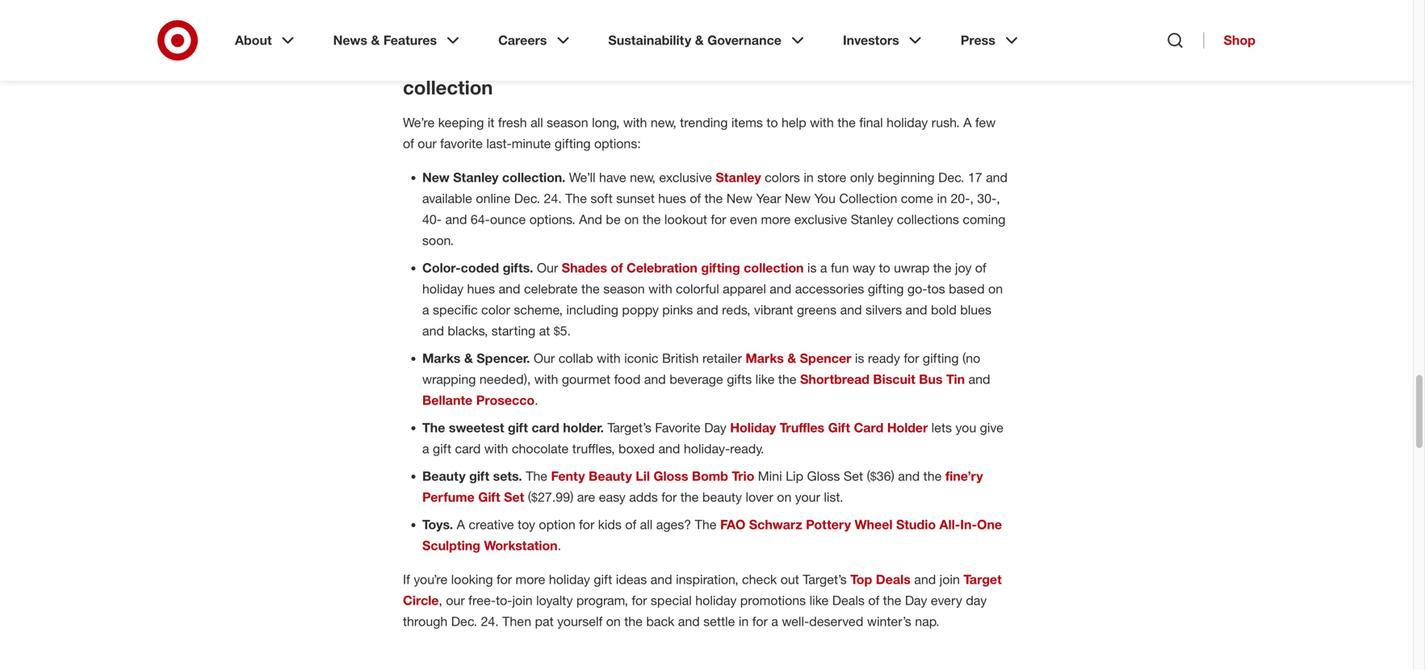 Task type: locate. For each thing, give the bounding box(es) containing it.
0 horizontal spatial beauty
[[422, 468, 466, 484]]

and inside the is ready for gifting (no wrapping needed), with gourmet food and beverage gifts like the
[[644, 372, 666, 387]]

0 vertical spatial trending
[[526, 51, 603, 75]]

0 vertical spatial day
[[705, 420, 727, 436]]

new down colors at the right of the page
[[785, 191, 811, 206]]

1 vertical spatial to
[[879, 260, 891, 276]]

is for marks & spencer
[[855, 351, 865, 366]]

like up deserved
[[810, 593, 829, 609]]

holiday up settle
[[696, 593, 737, 609]]

season down color-coded gifts. our shades of celebration gifting collection
[[604, 281, 645, 297]]

1 vertical spatial like
[[810, 593, 829, 609]]

and down gifts.
[[499, 281, 521, 297]]

and down colorful
[[697, 302, 719, 318]]

top up deserved
[[851, 572, 873, 588]]

1 vertical spatial exclusive
[[659, 170, 712, 185]]

a down the governance
[[749, 51, 761, 75]]

deals up deserved
[[833, 593, 865, 609]]

free-
[[469, 593, 496, 609]]

of down top deals link
[[869, 593, 880, 609]]

1 horizontal spatial set
[[844, 468, 864, 484]]

including down sustainability & governance
[[660, 51, 744, 75]]

0 vertical spatial hues
[[659, 191, 687, 206]]

dec. up 20-
[[939, 170, 965, 185]]

0 vertical spatial to
[[767, 115, 778, 130]]

our inside we're keeping it fresh all season long, with new, trending items to help with the final holiday rush. a few of our favorite last-minute gifting options:
[[418, 136, 437, 151]]

0 horizontal spatial .
[[535, 393, 538, 408]]

on inside is a fun way to uwrap the joy of holiday hues and celebrate the season with colorful apparel and accessories gifting go-tos based on a specific color scheme, including poppy pinks and reds, vibrant greens and silvers and bold blues and blacks, starting at $5.
[[989, 281, 1003, 297]]

1 vertical spatial gift
[[478, 489, 501, 505]]

new down stanley link on the right
[[727, 191, 753, 206]]

for
[[495, 51, 521, 75], [711, 212, 727, 227], [904, 351, 920, 366], [662, 489, 677, 505], [579, 517, 595, 533], [497, 572, 512, 588], [632, 593, 647, 609], [753, 614, 768, 630]]

1 vertical spatial join
[[513, 593, 533, 609]]

0 vertical spatial new,
[[766, 51, 808, 75]]

new, down top picks for trending gifts, including a new, exclusive stanley collection
[[651, 115, 677, 130]]

1 vertical spatial including
[[567, 302, 619, 318]]

you
[[956, 420, 977, 436]]

all left ages?
[[640, 517, 653, 533]]

holiday inside is a fun way to uwrap the joy of holiday hues and celebrate the season with colorful apparel and accessories gifting go-tos based on a specific color scheme, including poppy pinks and reds, vibrant greens and silvers and bold blues and blacks, starting at $5.
[[422, 281, 464, 297]]

vibrant
[[754, 302, 794, 318]]

gifts
[[727, 372, 752, 387]]

is for shades of celebration gifting collection
[[808, 260, 817, 276]]

a left well-
[[772, 614, 779, 630]]

1 horizontal spatial season
[[604, 281, 645, 297]]

card
[[854, 420, 884, 436]]

all
[[531, 115, 543, 130], [640, 517, 653, 533]]

the down shades
[[582, 281, 600, 297]]

day up holiday-
[[705, 420, 727, 436]]

24. inside ', our free-to-join loyalty program, for special holiday promotions like deals of the day every day through dec. 24. then pat yourself on the back and settle in for a well-deserved winter's nap.'
[[481, 614, 499, 630]]

0 vertical spatial collection
[[403, 76, 493, 99]]

set down sets.
[[504, 489, 524, 505]]

1 gloss from the left
[[654, 468, 689, 484]]

1 vertical spatial deals
[[833, 593, 865, 609]]

holiday inside we're keeping it fresh all season long, with new, trending items to help with the final holiday rush. a few of our favorite last-minute gifting options:
[[887, 115, 928, 130]]

beauty up easy
[[589, 468, 632, 484]]

gifting up silvers
[[868, 281, 904, 297]]

0 vertical spatial is
[[808, 260, 817, 276]]

on inside ', our free-to-join loyalty program, for special holiday promotions like deals of the day every day through dec. 24. then pat yourself on the back and settle in for a well-deserved winter's nap.'
[[606, 614, 621, 630]]

more up loyalty on the left bottom
[[516, 572, 546, 588]]

collab
[[559, 351, 593, 366]]

on right be
[[625, 212, 639, 227]]

0 horizontal spatial card
[[455, 441, 481, 457]]

. up the chocolate
[[535, 393, 538, 408]]

0 horizontal spatial marks
[[422, 351, 461, 366]]

one
[[977, 517, 1003, 533]]

gifting up bus
[[923, 351, 959, 366]]

0 vertical spatial card
[[532, 420, 560, 436]]

1 horizontal spatial gloss
[[807, 468, 840, 484]]

0 vertical spatial more
[[761, 212, 791, 227]]

is left ready
[[855, 351, 865, 366]]

we're keeping it fresh all season long, with new, trending items to help with the final holiday rush. a few of our favorite last-minute gifting options:
[[403, 115, 996, 151]]

0 horizontal spatial ,
[[439, 593, 443, 609]]

toys. a creative toy option for kids of all ages? the
[[422, 517, 721, 533]]

1 horizontal spatial dec.
[[514, 191, 540, 206]]

with inside the is ready for gifting (no wrapping needed), with gourmet food and beverage gifts like the
[[535, 372, 559, 387]]

card
[[532, 420, 560, 436], [455, 441, 481, 457]]

24. inside colors in store only beginning dec. 17 and available online dec. 24. the soft sunset hues of the new year new you collection come in 20-, 30-, 40- and 64-ounce options. and be on the lookout for even more exclusive stanley collections coming soon.
[[544, 191, 562, 206]]

be
[[606, 212, 621, 227]]

0 horizontal spatial season
[[547, 115, 589, 130]]

new up available
[[422, 170, 450, 185]]

hues up lookout
[[659, 191, 687, 206]]

30-
[[978, 191, 997, 206]]

options.
[[530, 212, 576, 227]]

with
[[623, 115, 647, 130], [810, 115, 834, 130], [649, 281, 673, 297], [597, 351, 621, 366], [535, 372, 559, 387], [485, 441, 508, 457]]

0 horizontal spatial including
[[567, 302, 619, 318]]

to left help
[[767, 115, 778, 130]]

specific
[[433, 302, 478, 318]]

0 vertical spatial exclusive
[[813, 51, 898, 75]]

the inside the is ready for gifting (no wrapping needed), with gourmet food and beverage gifts like the
[[779, 372, 797, 387]]

1 horizontal spatial day
[[905, 593, 928, 609]]

exclusive inside colors in store only beginning dec. 17 and available online dec. 24. the soft sunset hues of the new year new you collection come in 20-, 30-, 40- and 64-ounce options. and be on the lookout for even more exclusive stanley collections coming soon.
[[795, 212, 848, 227]]

the up ($27.99)
[[526, 468, 548, 484]]

soon.
[[422, 233, 454, 248]]

0 horizontal spatial set
[[504, 489, 524, 505]]

schwarz
[[749, 517, 803, 533]]

0 vertical spatial deals
[[876, 572, 911, 588]]

0 horizontal spatial day
[[705, 420, 727, 436]]

beauty
[[703, 489, 742, 505]]

holiday
[[730, 420, 776, 436]]

and up vibrant
[[770, 281, 792, 297]]

of inside is a fun way to uwrap the joy of holiday hues and celebrate the season with colorful apparel and accessories gifting go-tos based on a specific color scheme, including poppy pinks and reds, vibrant greens and silvers and bold blues and blacks, starting at $5.
[[976, 260, 987, 276]]

1 horizontal spatial a
[[964, 115, 972, 130]]

online
[[476, 191, 511, 206]]

target
[[964, 572, 1002, 588]]

shop
[[1224, 32, 1256, 48]]

1 vertical spatial all
[[640, 517, 653, 533]]

0 horizontal spatial target's
[[608, 420, 652, 436]]

give
[[980, 420, 1004, 436]]

more down year
[[761, 212, 791, 227]]

and down available
[[445, 212, 467, 227]]

through
[[403, 614, 448, 630]]

holiday inside ', our free-to-join loyalty program, for special holiday promotions like deals of the day every day through dec. 24. then pat yourself on the back and settle in for a well-deserved winter's nap.'
[[696, 593, 737, 609]]

&
[[371, 32, 380, 48], [695, 32, 704, 48], [464, 351, 473, 366], [788, 351, 797, 366]]

gifts.
[[503, 260, 533, 276]]

with up options:
[[623, 115, 647, 130]]

our down at
[[534, 351, 555, 366]]

sustainability & governance
[[609, 32, 782, 48]]

1 horizontal spatial top
[[851, 572, 873, 588]]

gloss up list.
[[807, 468, 840, 484]]

our for shades
[[537, 260, 558, 276]]

& down blacks,
[[464, 351, 473, 366]]

holiday down color-
[[422, 281, 464, 297]]

0 horizontal spatial deals
[[833, 593, 865, 609]]

0 horizontal spatial trending
[[526, 51, 603, 75]]

our down the we're
[[418, 136, 437, 151]]

& up top picks for trending gifts, including a new, exclusive stanley collection
[[695, 32, 704, 48]]

biscuit
[[873, 372, 916, 387]]

new, down the governance
[[766, 51, 808, 75]]

, up coming
[[997, 191, 1001, 206]]

stanley down press
[[903, 51, 971, 75]]

beauty
[[422, 468, 466, 484], [589, 468, 632, 484]]

1 vertical spatial our
[[534, 351, 555, 366]]

favorite
[[655, 420, 701, 436]]

toys.
[[422, 517, 453, 533]]

dec. down 'collection.'
[[514, 191, 540, 206]]

& right news
[[371, 32, 380, 48]]

exclusive up lookout
[[659, 170, 712, 185]]

0 vertical spatial our
[[418, 136, 437, 151]]

prosecco
[[476, 393, 535, 408]]

spencer.
[[477, 351, 530, 366]]

2 vertical spatial exclusive
[[795, 212, 848, 227]]

new stanley collection. we'll have new, exclusive stanley
[[422, 170, 761, 185]]

1 horizontal spatial card
[[532, 420, 560, 436]]

circle
[[403, 593, 439, 609]]

1 vertical spatial trending
[[680, 115, 728, 130]]

of down the we're
[[403, 136, 414, 151]]

shortbread biscuit bus tin link
[[800, 372, 965, 387]]

including inside top picks for trending gifts, including a new, exclusive stanley collection
[[660, 51, 744, 75]]

for up biscuit
[[904, 351, 920, 366]]

collection up apparel
[[744, 260, 804, 276]]

0 horizontal spatial like
[[756, 372, 775, 387]]

a left fun
[[821, 260, 828, 276]]

promotions
[[741, 593, 806, 609]]

,
[[970, 191, 974, 206], [997, 191, 1001, 206], [439, 593, 443, 609]]

if
[[403, 572, 410, 588]]

0 horizontal spatial our
[[418, 136, 437, 151]]

gift inside lets you give a gift card with chocolate truffles, boxed and holiday-ready.
[[433, 441, 452, 457]]

on up blues at top right
[[989, 281, 1003, 297]]

including
[[660, 51, 744, 75], [567, 302, 619, 318]]

holiday up loyalty on the left bottom
[[549, 572, 590, 588]]

deals
[[876, 572, 911, 588], [833, 593, 865, 609]]

our up celebrate
[[537, 260, 558, 276]]

with left gourmet
[[535, 372, 559, 387]]

we'll
[[569, 170, 596, 185]]

a inside lets you give a gift card with chocolate truffles, boxed and holiday-ready.
[[422, 441, 429, 457]]

0 horizontal spatial gift
[[478, 489, 501, 505]]

1 horizontal spatial target's
[[803, 572, 847, 588]]

more inside colors in store only beginning dec. 17 and available online dec. 24. the soft sunset hues of the new year new you collection come in 20-, 30-, 40- and 64-ounce options. and be on the lookout for even more exclusive stanley collections coming soon.
[[761, 212, 791, 227]]

1 horizontal spatial to
[[879, 260, 891, 276]]

the down we'll
[[566, 191, 587, 206]]

collection down picks
[[403, 76, 493, 99]]

sweetest
[[449, 420, 504, 436]]

gifting inside is a fun way to uwrap the joy of holiday hues and celebrate the season with colorful apparel and accessories gifting go-tos based on a specific color scheme, including poppy pinks and reds, vibrant greens and silvers and bold blues and blacks, starting at $5.
[[868, 281, 904, 297]]

out
[[781, 572, 800, 588]]

for down careers
[[495, 51, 521, 75]]

2 gloss from the left
[[807, 468, 840, 484]]

($36)
[[867, 468, 895, 484]]

iconic
[[625, 351, 659, 366]]

1 vertical spatial .
[[558, 538, 561, 554]]

gift
[[508, 420, 528, 436], [433, 441, 452, 457], [469, 468, 490, 484], [594, 572, 613, 588]]

top deals link
[[851, 572, 911, 588]]

1 vertical spatial dec.
[[514, 191, 540, 206]]

0 horizontal spatial is
[[808, 260, 817, 276]]

of right joy
[[976, 260, 987, 276]]

1 vertical spatial season
[[604, 281, 645, 297]]

on down program,
[[606, 614, 621, 630]]

if you're looking for more holiday gift ideas and inspiration, check out target's top deals and join
[[403, 572, 964, 588]]

& for governance
[[695, 32, 704, 48]]

season inside we're keeping it fresh all season long, with new, trending items to help with the final holiday rush. a few of our favorite last-minute gifting options:
[[547, 115, 589, 130]]

0 vertical spatial .
[[535, 393, 538, 408]]

gloss
[[654, 468, 689, 484], [807, 468, 840, 484]]

top
[[403, 51, 436, 75], [851, 572, 873, 588]]

long,
[[592, 115, 620, 130]]

exclusive inside top picks for trending gifts, including a new, exclusive stanley collection
[[813, 51, 898, 75]]

store
[[818, 170, 847, 185]]

24. up options.
[[544, 191, 562, 206]]

target's right the out
[[803, 572, 847, 588]]

truffles,
[[573, 441, 615, 457]]

1 horizontal spatial collection
[[744, 260, 804, 276]]

0 horizontal spatial hues
[[467, 281, 495, 297]]

gifting up colorful
[[701, 260, 741, 276]]

0 horizontal spatial collection
[[403, 76, 493, 99]]

0 vertical spatial gift
[[828, 420, 851, 436]]

1 vertical spatial card
[[455, 441, 481, 457]]

stanley link
[[716, 170, 761, 185]]

exclusive
[[813, 51, 898, 75], [659, 170, 712, 185], [795, 212, 848, 227]]

0 horizontal spatial all
[[531, 115, 543, 130]]

1 beauty from the left
[[422, 468, 466, 484]]

all inside we're keeping it fresh all season long, with new, trending items to help with the final holiday rush. a few of our favorite last-minute gifting options:
[[531, 115, 543, 130]]

season left long,
[[547, 115, 589, 130]]

0 horizontal spatial dec.
[[451, 614, 477, 630]]

1 vertical spatial our
[[446, 593, 465, 609]]

trending inside we're keeping it fresh all season long, with new, trending items to help with the final holiday rush. a few of our favorite last-minute gifting options:
[[680, 115, 728, 130]]

poppy
[[622, 302, 659, 318]]

2 vertical spatial dec.
[[451, 614, 477, 630]]

and right 17
[[986, 170, 1008, 185]]

collection.
[[502, 170, 566, 185]]

0 vertical spatial top
[[403, 51, 436, 75]]

1 vertical spatial 24.
[[481, 614, 499, 630]]

card inside lets you give a gift card with chocolate truffles, boxed and holiday-ready.
[[455, 441, 481, 457]]

perfume
[[422, 489, 475, 505]]

0 horizontal spatial 24.
[[481, 614, 499, 630]]

more
[[761, 212, 791, 227], [516, 572, 546, 588]]

is inside is a fun way to uwrap the joy of holiday hues and celebrate the season with colorful apparel and accessories gifting go-tos based on a specific color scheme, including poppy pinks and reds, vibrant greens and silvers and bold blues and blacks, starting at $5.
[[808, 260, 817, 276]]

the down sunset
[[643, 212, 661, 227]]

2 vertical spatial new,
[[630, 170, 656, 185]]

blues
[[961, 302, 992, 318]]

like inside the is ready for gifting (no wrapping needed), with gourmet food and beverage gifts like the
[[756, 372, 775, 387]]

our
[[418, 136, 437, 151], [446, 593, 465, 609]]

0 horizontal spatial in
[[739, 614, 749, 630]]

a left specific
[[422, 302, 429, 318]]

1 horizontal spatial deals
[[876, 572, 911, 588]]

dec. down free-
[[451, 614, 477, 630]]

with down celebration
[[649, 281, 673, 297]]

.
[[535, 393, 538, 408], [558, 538, 561, 554]]

our left free-
[[446, 593, 465, 609]]

news
[[333, 32, 368, 48]]

lets you give a gift card with chocolate truffles, boxed and holiday-ready.
[[422, 420, 1004, 457]]

1 horizontal spatial all
[[640, 517, 653, 533]]

1 horizontal spatial trending
[[680, 115, 728, 130]]

accessories
[[795, 281, 865, 297]]

2 beauty from the left
[[589, 468, 632, 484]]

about
[[235, 32, 272, 48]]

0 horizontal spatial join
[[513, 593, 533, 609]]

in left 20-
[[937, 191, 947, 206]]

the inside we're keeping it fresh all season long, with new, trending items to help with the final holiday rush. a few of our favorite last-minute gifting options:
[[838, 115, 856, 130]]

. down option
[[558, 538, 561, 554]]

1 vertical spatial is
[[855, 351, 865, 366]]

1 horizontal spatial beauty
[[589, 468, 632, 484]]

0 vertical spatial set
[[844, 468, 864, 484]]

the up winter's
[[883, 593, 902, 609]]

is inside the is ready for gifting (no wrapping needed), with gourmet food and beverage gifts like the
[[855, 351, 865, 366]]

year
[[756, 191, 781, 206]]

set
[[844, 468, 864, 484], [504, 489, 524, 505]]

set inside fine'ry perfume gift set
[[504, 489, 524, 505]]

0 vertical spatial season
[[547, 115, 589, 130]]

2 horizontal spatial dec.
[[939, 170, 965, 185]]

trending
[[526, 51, 603, 75], [680, 115, 728, 130]]

the
[[566, 191, 587, 206], [422, 420, 445, 436], [526, 468, 548, 484], [695, 517, 717, 533]]

exclusive down the investors
[[813, 51, 898, 75]]

0 vertical spatial including
[[660, 51, 744, 75]]

a
[[749, 51, 761, 75], [821, 260, 828, 276], [422, 302, 429, 318], [422, 441, 429, 457], [772, 614, 779, 630]]

trending left the "items"
[[680, 115, 728, 130]]

0 horizontal spatial top
[[403, 51, 436, 75]]

day up nap.
[[905, 593, 928, 609]]

gloss up ($27.99) are easy adds for the beauty lover on your list.
[[654, 468, 689, 484]]

1 horizontal spatial is
[[855, 351, 865, 366]]

, down 'you're'
[[439, 593, 443, 609]]

and down special
[[678, 614, 700, 630]]

a left few
[[964, 115, 972, 130]]

1 vertical spatial set
[[504, 489, 524, 505]]

lil
[[636, 468, 650, 484]]

for inside top picks for trending gifts, including a new, exclusive stanley collection
[[495, 51, 521, 75]]

0 vertical spatial a
[[964, 115, 972, 130]]

season inside is a fun way to uwrap the joy of holiday hues and celebrate the season with colorful apparel and accessories gifting go-tos based on a specific color scheme, including poppy pinks and reds, vibrant greens and silvers and bold blues and blacks, starting at $5.
[[604, 281, 645, 297]]

list.
[[824, 489, 844, 505]]

gifting up we'll
[[555, 136, 591, 151]]

0 vertical spatial all
[[531, 115, 543, 130]]

starting
[[492, 323, 536, 339]]

trending inside top picks for trending gifts, including a new, exclusive stanley collection
[[526, 51, 603, 75]]

1 horizontal spatial .
[[558, 538, 561, 554]]

the left 'fine'ry'
[[924, 468, 942, 484]]

of inside colors in store only beginning dec. 17 and available online dec. 24. the soft sunset hues of the new year new you collection come in 20-, 30-, 40- and 64-ounce options. and be on the lookout for even more exclusive stanley collections coming soon.
[[690, 191, 701, 206]]

card down the sweetest
[[455, 441, 481, 457]]

then
[[503, 614, 532, 630]]

and down 'iconic'
[[644, 372, 666, 387]]

the down marks & spencer link
[[779, 372, 797, 387]]

1 vertical spatial hues
[[467, 281, 495, 297]]

1 horizontal spatial more
[[761, 212, 791, 227]]

last-
[[487, 136, 512, 151]]

2 horizontal spatial ,
[[997, 191, 1001, 206]]

dec. inside ', our free-to-join loyalty program, for special holiday promotions like deals of the day every day through dec. 24. then pat yourself on the back and settle in for a well-deserved winter's nap.'
[[451, 614, 477, 630]]

1 vertical spatial top
[[851, 572, 873, 588]]

beginning
[[878, 170, 935, 185]]

on inside colors in store only beginning dec. 17 and available online dec. 24. the soft sunset hues of the new year new you collection come in 20-, 30-, 40- and 64-ounce options. and be on the lookout for even more exclusive stanley collections coming soon.
[[625, 212, 639, 227]]

0 vertical spatial target's
[[608, 420, 652, 436]]

program,
[[577, 593, 628, 609]]

0 vertical spatial 24.
[[544, 191, 562, 206]]

1 vertical spatial new,
[[651, 115, 677, 130]]

with down the sweetest
[[485, 441, 508, 457]]

gift inside fine'ry perfume gift set
[[478, 489, 501, 505]]

deals inside ', our free-to-join loyalty program, for special holiday promotions like deals of the day every day through dec. 24. then pat yourself on the back and settle in for a well-deserved winter's nap.'
[[833, 593, 865, 609]]

you're
[[414, 572, 448, 588]]

new
[[422, 170, 450, 185], [727, 191, 753, 206], [785, 191, 811, 206]]

options:
[[594, 136, 641, 151]]

trending down careers
[[526, 51, 603, 75]]

1 horizontal spatial hues
[[659, 191, 687, 206]]

new, up sunset
[[630, 170, 656, 185]]



Task type: vqa. For each thing, say whether or not it's contained in the screenshot.


Task type: describe. For each thing, give the bounding box(es) containing it.
20-
[[951, 191, 970, 206]]

needed),
[[480, 372, 531, 387]]

british
[[662, 351, 699, 366]]

and inside shortbread biscuit bus tin and bellante prosecco .
[[969, 372, 991, 387]]

with inside lets you give a gift card with chocolate truffles, boxed and holiday-ready.
[[485, 441, 508, 457]]

color-
[[422, 260, 461, 276]]

and down accessories
[[841, 302, 862, 318]]

fao schwarz pottery wheel studio all-in-one sculpting workstation
[[422, 517, 1003, 554]]

2 marks from the left
[[746, 351, 784, 366]]

beauty gift sets. the fenty beauty lil gloss bomb trio mini lip gloss set ($36) and the
[[422, 468, 946, 484]]

the left joy
[[934, 260, 952, 276]]

including inside is a fun way to uwrap the joy of holiday hues and celebrate the season with colorful apparel and accessories gifting go-tos based on a specific color scheme, including poppy pinks and reds, vibrant greens and silvers and bold blues and blacks, starting at $5.
[[567, 302, 619, 318]]

($27.99) are easy adds for the beauty lover on your list.
[[524, 489, 844, 505]]

gifting inside we're keeping it fresh all season long, with new, trending items to help with the final holiday rush. a few of our favorite last-minute gifting options:
[[555, 136, 591, 151]]

investors
[[843, 32, 900, 48]]

fao
[[721, 517, 746, 533]]

new, inside we're keeping it fresh all season long, with new, trending items to help with the final holiday rush. a few of our favorite last-minute gifting options:
[[651, 115, 677, 130]]

nap.
[[915, 614, 940, 630]]

careers
[[498, 32, 547, 48]]

back
[[647, 614, 675, 630]]

for left kids
[[579, 517, 595, 533]]

all-
[[940, 517, 961, 533]]

1 vertical spatial a
[[457, 517, 465, 533]]

governance
[[708, 32, 782, 48]]

few
[[976, 115, 996, 130]]

uwrap
[[894, 260, 930, 276]]

have
[[599, 170, 627, 185]]

0 vertical spatial in
[[804, 170, 814, 185]]

of inside we're keeping it fresh all season long, with new, trending items to help with the final holiday rush. a few of our favorite last-minute gifting options:
[[403, 136, 414, 151]]

and up every
[[915, 572, 936, 588]]

available
[[422, 191, 473, 206]]

option
[[539, 517, 576, 533]]

shortbread biscuit bus tin and bellante prosecco .
[[422, 372, 991, 408]]

hues inside colors in store only beginning dec. 17 and available online dec. 24. the soft sunset hues of the new year new you collection come in 20-, 30-, 40- and 64-ounce options. and be on the lookout for even more exclusive stanley collections coming soon.
[[659, 191, 687, 206]]

new, inside top picks for trending gifts, including a new, exclusive stanley collection
[[766, 51, 808, 75]]

the left fao
[[695, 517, 717, 533]]

yourself
[[557, 614, 603, 630]]

a inside ', our free-to-join loyalty program, for special holiday promotions like deals of the day every day through dec. 24. then pat yourself on the back and settle in for a well-deserved winter's nap.'
[[772, 614, 779, 630]]

& for features
[[371, 32, 380, 48]]

& for spencer.
[[464, 351, 473, 366]]

boxed
[[619, 441, 655, 457]]

hues inside is a fun way to uwrap the joy of holiday hues and celebrate the season with colorful apparel and accessories gifting go-tos based on a specific color scheme, including poppy pinks and reds, vibrant greens and silvers and bold blues and blacks, starting at $5.
[[467, 281, 495, 297]]

join inside ', our free-to-join loyalty program, for special holiday promotions like deals of the day every day through dec. 24. then pat yourself on the back and settle in for a well-deserved winter's nap.'
[[513, 593, 533, 609]]

are
[[577, 489, 596, 505]]

in inside ', our free-to-join loyalty program, for special holiday promotions like deals of the day every day through dec. 24. then pat yourself on the back and settle in for a well-deserved winter's nap.'
[[739, 614, 749, 630]]

spencer
[[800, 351, 852, 366]]

for up to-
[[497, 572, 512, 588]]

features
[[384, 32, 437, 48]]

2 horizontal spatial in
[[937, 191, 947, 206]]

to inside we're keeping it fresh all season long, with new, trending items to help with the final holiday rush. a few of our favorite last-minute gifting options:
[[767, 115, 778, 130]]

gift down prosecco
[[508, 420, 528, 436]]

items
[[732, 115, 763, 130]]

rush.
[[932, 115, 960, 130]]

with inside is a fun way to uwrap the joy of holiday hues and celebrate the season with colorful apparel and accessories gifting go-tos based on a specific color scheme, including poppy pinks and reds, vibrant greens and silvers and bold blues and blacks, starting at $5.
[[649, 281, 673, 297]]

bellante
[[422, 393, 473, 408]]

holiday truffles gift card holder link
[[730, 420, 928, 436]]

1 horizontal spatial new
[[727, 191, 753, 206]]

chocolate
[[512, 441, 569, 457]]

with right help
[[810, 115, 834, 130]]

bomb
[[692, 468, 729, 484]]

bus
[[919, 372, 943, 387]]

a inside we're keeping it fresh all season long, with new, trending items to help with the final holiday rush. a few of our favorite last-minute gifting options:
[[964, 115, 972, 130]]

food
[[614, 372, 641, 387]]

the sweetest gift card holder. target's favorite day holiday truffles gift card holder
[[422, 420, 928, 436]]

and down specific
[[422, 323, 444, 339]]

of inside ', our free-to-join loyalty program, for special holiday promotions like deals of the day every day through dec. 24. then pat yourself on the back and settle in for a well-deserved winter's nap.'
[[869, 593, 880, 609]]

soft
[[591, 191, 613, 206]]

careers link
[[487, 19, 584, 61]]

for down 'beauty gift sets. the fenty beauty lil gloss bomb trio mini lip gloss set ($36) and the'
[[662, 489, 677, 505]]

tin
[[947, 372, 965, 387]]

come
[[901, 191, 934, 206]]

well-
[[782, 614, 810, 630]]

1 marks from the left
[[422, 351, 461, 366]]

and up special
[[651, 572, 673, 588]]

the down stanley link on the right
[[705, 191, 723, 206]]

. inside shortbread biscuit bus tin and bellante prosecco .
[[535, 393, 538, 408]]

1 horizontal spatial join
[[940, 572, 960, 588]]

the down the bellante
[[422, 420, 445, 436]]

gourmet
[[562, 372, 611, 387]]

top picks for trending gifts, including a new, exclusive stanley collection
[[403, 51, 971, 99]]

special
[[651, 593, 692, 609]]

top inside top picks for trending gifts, including a new, exclusive stanley collection
[[403, 51, 436, 75]]

gift left sets.
[[469, 468, 490, 484]]

collection inside top picks for trending gifts, including a new, exclusive stanley collection
[[403, 76, 493, 99]]

minute
[[512, 136, 551, 151]]

for down ideas
[[632, 593, 647, 609]]

stanley inside top picks for trending gifts, including a new, exclusive stanley collection
[[903, 51, 971, 75]]

about link
[[224, 19, 309, 61]]

($27.99)
[[528, 489, 574, 505]]

trio
[[732, 468, 755, 484]]

, our free-to-join loyalty program, for special holiday promotions like deals of the day every day through dec. 24. then pat yourself on the back and settle in for a well-deserved winter's nap.
[[403, 593, 987, 630]]

of right shades
[[611, 260, 623, 276]]

greens
[[797, 302, 837, 318]]

go-
[[908, 281, 928, 297]]

& left spencer
[[788, 351, 797, 366]]

on down lip
[[777, 489, 792, 505]]

investors link
[[832, 19, 937, 61]]

and inside lets you give a gift card with chocolate truffles, boxed and holiday-ready.
[[659, 441, 680, 457]]

the left back
[[625, 614, 643, 630]]

sustainability
[[609, 32, 692, 48]]

for inside the is ready for gifting (no wrapping needed), with gourmet food and beverage gifts like the
[[904, 351, 920, 366]]

toy
[[518, 517, 536, 533]]

based
[[949, 281, 985, 297]]

fine'ry
[[946, 468, 983, 484]]

and inside ', our free-to-join loyalty program, for special holiday promotions like deals of the day every day through dec. 24. then pat yourself on the back and settle in for a well-deserved winter's nap.'
[[678, 614, 700, 630]]

and down "go-"
[[906, 302, 928, 318]]

fun
[[831, 260, 849, 276]]

a inside top picks for trending gifts, including a new, exclusive stanley collection
[[749, 51, 761, 75]]

lookout
[[665, 212, 708, 227]]

0 vertical spatial dec.
[[939, 170, 965, 185]]

deserved
[[810, 614, 864, 630]]

like inside ', our free-to-join loyalty program, for special holiday promotions like deals of the day every day through dec. 24. then pat yourself on the back and settle in for a well-deserved winter's nap.'
[[810, 593, 829, 609]]

holder
[[888, 420, 928, 436]]

, inside ', our free-to-join loyalty program, for special holiday promotions like deals of the day every day through dec. 24. then pat yourself on the back and settle in for a well-deserved winter's nap.'
[[439, 593, 443, 609]]

our for collab
[[534, 351, 555, 366]]

collections
[[897, 212, 960, 227]]

1 vertical spatial target's
[[803, 572, 847, 588]]

celebrate
[[524, 281, 578, 297]]

and right ($36)
[[898, 468, 920, 484]]

sunset
[[617, 191, 655, 206]]

the inside colors in store only beginning dec. 17 and available online dec. 24. the soft sunset hues of the new year new you collection come in 20-, 30-, 40- and 64-ounce options. and be on the lookout for even more exclusive stanley collections coming soon.
[[566, 191, 587, 206]]

with up food
[[597, 351, 621, 366]]

0 horizontal spatial new
[[422, 170, 450, 185]]

pinks
[[663, 302, 693, 318]]

marks & spencer link
[[746, 351, 852, 366]]

2 horizontal spatial new
[[785, 191, 811, 206]]

our inside ', our free-to-join loyalty program, for special holiday promotions like deals of the day every day through dec. 24. then pat yourself on the back and settle in for a well-deserved winter's nap.'
[[446, 593, 465, 609]]

gift up program,
[[594, 572, 613, 588]]

to inside is a fun way to uwrap the joy of holiday hues and celebrate the season with colorful apparel and accessories gifting go-tos based on a specific color scheme, including poppy pinks and reds, vibrant greens and silvers and bold blues and blacks, starting at $5.
[[879, 260, 891, 276]]

stanley inside colors in store only beginning dec. 17 and available online dec. 24. the soft sunset hues of the new year new you collection come in 20-, 30-, 40- and 64-ounce options. and be on the lookout for even more exclusive stanley collections coming soon.
[[851, 212, 894, 227]]

help
[[782, 115, 807, 130]]

at
[[539, 323, 550, 339]]

0 horizontal spatial more
[[516, 572, 546, 588]]

1 horizontal spatial ,
[[970, 191, 974, 206]]

of right kids
[[625, 517, 637, 533]]

for inside colors in store only beginning dec. 17 and available online dec. 24. the soft sunset hues of the new year new you collection come in 20-, 30-, 40- and 64-ounce options. and be on the lookout for even more exclusive stanley collections coming soon.
[[711, 212, 727, 227]]

day inside ', our free-to-join loyalty program, for special holiday promotions like deals of the day every day through dec. 24. then pat yourself on the back and settle in for a well-deserved winter's nap.'
[[905, 593, 928, 609]]

celebration
[[627, 260, 698, 276]]

64-
[[471, 212, 490, 227]]

for down promotions
[[753, 614, 768, 630]]

tos
[[928, 281, 946, 297]]

stanley up online on the top left of page
[[453, 170, 499, 185]]

your
[[796, 489, 821, 505]]

stanley up year
[[716, 170, 761, 185]]

gifting inside the is ready for gifting (no wrapping needed), with gourmet food and beverage gifts like the
[[923, 351, 959, 366]]

pat
[[535, 614, 554, 630]]

and
[[579, 212, 603, 227]]

you
[[815, 191, 836, 206]]

$5.
[[554, 323, 571, 339]]

to-
[[496, 593, 513, 609]]

is ready for gifting (no wrapping needed), with gourmet food and beverage gifts like the
[[422, 351, 981, 387]]

the down 'beauty gift sets. the fenty beauty lil gloss bomb trio mini lip gloss set ($36) and the'
[[681, 489, 699, 505]]

ages?
[[657, 517, 692, 533]]



